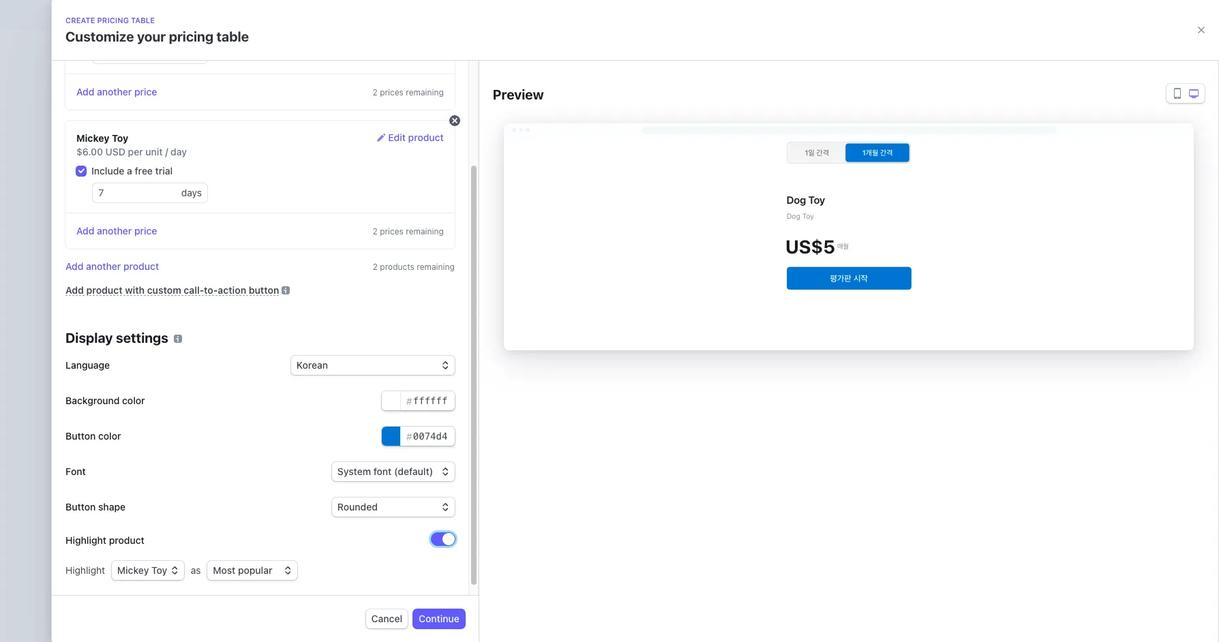Task type: locate. For each thing, give the bounding box(es) containing it.
price for second 'add another price' button from the bottom of the page
[[134, 86, 157, 98]]

free
[[135, 165, 153, 177]]

0 horizontal spatial color
[[98, 430, 121, 442]]

1 highlight from the top
[[65, 534, 106, 546]]

button for button color
[[65, 430, 96, 442]]

color for button color
[[98, 430, 121, 442]]

0 horizontal spatial your
[[137, 29, 166, 44]]

a for branded,
[[487, 335, 492, 347]]

create for create a pricing table
[[455, 314, 498, 330]]

button
[[249, 284, 279, 296]]

3 2 from the top
[[373, 262, 378, 272]]

1 vertical spatial 2
[[373, 226, 378, 237]]

0 vertical spatial 2 prices remaining
[[373, 87, 444, 98]]

color
[[122, 395, 145, 407], [98, 430, 121, 442]]

0 vertical spatial add another price button
[[76, 85, 157, 99]]

0 vertical spatial prices
[[380, 87, 404, 98]]

None text field
[[382, 392, 455, 411], [382, 427, 455, 446], [382, 392, 455, 411], [382, 427, 455, 446]]

a
[[127, 165, 132, 177], [501, 314, 508, 330], [487, 335, 492, 347]]

0 vertical spatial color
[[122, 395, 145, 407]]

product for highlight
[[109, 534, 145, 546]]

docs
[[518, 349, 540, 361]]

2 highlight from the top
[[65, 565, 108, 576]]

your left days image on the top left of the page
[[137, 29, 166, 44]]

your
[[137, 29, 166, 44], [702, 335, 722, 347]]

a for pricing
[[501, 314, 508, 330]]

2 price from the top
[[134, 225, 157, 237]]

2 left "products"
[[373, 262, 378, 272]]

$6.00
[[76, 146, 103, 158]]

1 add another price from the top
[[76, 86, 157, 98]]

add another price button up toy
[[76, 85, 157, 99]]

price up add another product
[[134, 225, 157, 237]]

1 vertical spatial button
[[65, 501, 96, 513]]

2 vertical spatial remaining
[[417, 262, 455, 272]]

add another price button up add another product
[[76, 224, 157, 238]]

mickey
[[76, 132, 110, 144]]

add another price up toy
[[76, 86, 157, 98]]

1 vertical spatial a
[[501, 314, 508, 330]]

0 vertical spatial price
[[134, 86, 157, 98]]

2 products remaining
[[373, 262, 455, 272]]

2 up edit product button in the left top of the page
[[373, 87, 378, 98]]

price for 2nd 'add another price' button
[[134, 225, 157, 237]]

a inside create a branded, responsive pricing table to embed on your website.
[[487, 335, 492, 347]]

highlight down highlight product
[[65, 565, 108, 576]]

button
[[65, 430, 96, 442], [65, 501, 96, 513]]

0 vertical spatial add another price
[[76, 86, 157, 98]]

create a branded, responsive pricing table to embed on your website.
[[455, 335, 722, 361]]

0 vertical spatial your
[[137, 29, 166, 44]]

1 vertical spatial another
[[97, 225, 132, 237]]

create inside create a branded, responsive pricing table to embed on your website.
[[455, 335, 484, 347]]

responsive
[[536, 335, 584, 347]]

prices up "products"
[[380, 226, 404, 237]]

2 prices remaining up the 2 products remaining
[[373, 226, 444, 237]]

1 vertical spatial 2 prices remaining
[[373, 226, 444, 237]]

0 vertical spatial button
[[65, 430, 96, 442]]

table
[[131, 16, 155, 25], [217, 29, 249, 44], [559, 314, 591, 330], [620, 335, 642, 347], [540, 382, 563, 393]]

add another price
[[76, 86, 157, 98], [76, 225, 157, 237]]

1 horizontal spatial color
[[122, 395, 145, 407]]

color right background
[[122, 395, 145, 407]]

2 button from the top
[[65, 501, 96, 513]]

product for add
[[86, 284, 123, 296]]

1 vertical spatial add another price
[[76, 225, 157, 237]]

highlight for highlight
[[65, 565, 108, 576]]

your inside create pricing table customize your pricing table
[[137, 29, 166, 44]]

color down the background color
[[98, 430, 121, 442]]

background color
[[65, 395, 145, 407]]

1 vertical spatial add another price button
[[76, 224, 157, 238]]

None number field
[[93, 183, 181, 203]]

1 vertical spatial prices
[[380, 226, 404, 237]]

2 add another price from the top
[[76, 225, 157, 237]]

1 2 prices remaining from the top
[[373, 87, 444, 98]]

create pricing table
[[474, 382, 563, 393]]

product down shape
[[109, 534, 145, 546]]

custom
[[147, 284, 181, 296]]

remaining
[[406, 87, 444, 98], [406, 226, 444, 237], [417, 262, 455, 272]]

2 vertical spatial 2
[[373, 262, 378, 272]]

create pricing table customize your pricing table
[[65, 16, 249, 44]]

2 prices remaining
[[373, 87, 444, 98], [373, 226, 444, 237]]

product
[[408, 132, 444, 143], [123, 261, 159, 272], [86, 284, 123, 296], [109, 534, 145, 546]]

remaining right "products"
[[417, 262, 455, 272]]

a up website.
[[487, 335, 492, 347]]

create inside create pricing table customize your pricing table
[[65, 16, 95, 25]]

2 horizontal spatial a
[[501, 314, 508, 330]]

embed
[[656, 335, 686, 347]]

products
[[380, 262, 415, 272]]

add another price up add another product
[[76, 225, 157, 237]]

2 2 prices remaining from the top
[[373, 226, 444, 237]]

1 vertical spatial your
[[702, 335, 722, 347]]

2 prices remaining up edit product
[[373, 87, 444, 98]]

a up branded,
[[501, 314, 508, 330]]

cancel
[[372, 613, 403, 625]]

pricing
[[97, 16, 129, 25], [169, 29, 214, 44], [511, 314, 556, 330], [587, 335, 617, 347], [506, 382, 538, 393]]

a left free at the top left of page
[[127, 165, 132, 177]]

1 horizontal spatial your
[[702, 335, 722, 347]]

view docs link
[[494, 348, 551, 362]]

2
[[373, 87, 378, 98], [373, 226, 378, 237], [373, 262, 378, 272]]

korean
[[297, 359, 328, 371]]

add another price for second 'add another price' button from the bottom of the page
[[76, 86, 157, 98]]

1 vertical spatial price
[[134, 225, 157, 237]]

add another price button
[[76, 85, 157, 99], [76, 224, 157, 238]]

1 vertical spatial color
[[98, 430, 121, 442]]

per
[[128, 146, 143, 158]]

price
[[134, 86, 157, 98], [134, 225, 157, 237]]

1 vertical spatial highlight
[[65, 565, 108, 576]]

/
[[165, 146, 168, 158]]

add
[[76, 86, 94, 98], [76, 225, 94, 237], [65, 261, 84, 272], [65, 284, 84, 296]]

2 add another price button from the top
[[76, 224, 157, 238]]

0 vertical spatial 2
[[373, 87, 378, 98]]

highlight down button shape
[[65, 534, 106, 546]]

1 2 from the top
[[373, 87, 378, 98]]

prices up 'edit'
[[380, 87, 404, 98]]

2 vertical spatial a
[[487, 335, 492, 347]]

prices
[[380, 87, 404, 98], [380, 226, 404, 237]]

price up mickey toy $6.00 usd per unit / day
[[134, 86, 157, 98]]

another
[[97, 86, 132, 98], [97, 225, 132, 237], [86, 261, 121, 272]]

product right 'edit'
[[408, 132, 444, 143]]

korean button
[[291, 356, 455, 375]]

0 vertical spatial a
[[127, 165, 132, 177]]

your right on
[[702, 335, 722, 347]]

highlight
[[65, 534, 106, 546], [65, 565, 108, 576]]

with
[[125, 284, 145, 296]]

mickey toy $6.00 usd per unit / day
[[76, 132, 187, 158]]

2 2 from the top
[[373, 226, 378, 237]]

0 vertical spatial highlight
[[65, 534, 106, 546]]

1 horizontal spatial a
[[487, 335, 492, 347]]

add for add another product button
[[65, 261, 84, 272]]

button up font
[[65, 430, 96, 442]]

add another price for 2nd 'add another price' button
[[76, 225, 157, 237]]

0 horizontal spatial a
[[127, 165, 132, 177]]

table left to
[[620, 335, 642, 347]]

remaining up edit product
[[406, 87, 444, 98]]

remaining up the 2 products remaining
[[406, 226, 444, 237]]

2 vertical spatial another
[[86, 261, 121, 272]]

1 price from the top
[[134, 86, 157, 98]]

include a free trial
[[91, 165, 173, 177]]

product down add another product button
[[86, 284, 123, 296]]

highlight product
[[65, 534, 145, 546]]

create
[[65, 16, 95, 25], [455, 314, 498, 330], [455, 335, 484, 347], [474, 382, 504, 393]]

button left shape
[[65, 501, 96, 513]]

2 up the 2 products remaining
[[373, 226, 378, 237]]

products
[[56, 76, 136, 98]]

2 prices from the top
[[380, 226, 404, 237]]

1 button from the top
[[65, 430, 96, 442]]



Task type: describe. For each thing, give the bounding box(es) containing it.
1 vertical spatial remaining
[[406, 226, 444, 237]]

n
[[571, 382, 577, 393]]

customize
[[65, 29, 134, 44]]

0 vertical spatial another
[[97, 86, 132, 98]]

view
[[494, 349, 516, 361]]

color for background color
[[122, 395, 145, 407]]

2 for 2nd 'add another price' button
[[373, 226, 378, 237]]

1 prices from the top
[[380, 87, 404, 98]]

days
[[181, 187, 202, 199]]

table up customize in the left of the page
[[131, 16, 155, 25]]

on
[[689, 335, 700, 347]]

view docs
[[494, 349, 540, 361]]

create for create a branded, responsive pricing table to embed on your website.
[[455, 335, 484, 347]]

days button
[[181, 183, 207, 203]]

edit
[[388, 132, 406, 143]]

display
[[65, 330, 113, 346]]

table up responsive in the bottom of the page
[[559, 314, 591, 330]]

product up with
[[123, 261, 159, 272]]

0 vertical spatial remaining
[[406, 87, 444, 98]]

add another product
[[65, 261, 159, 272]]

create for create pricing table
[[474, 382, 504, 393]]

action
[[218, 284, 246, 296]]

shape
[[98, 501, 126, 513]]

include
[[91, 165, 124, 177]]

2 for second 'add another price' button from the bottom of the page
[[373, 87, 378, 98]]

settings
[[116, 330, 168, 346]]

website.
[[455, 349, 491, 361]]

unit
[[146, 146, 163, 158]]

highlight for highlight product
[[65, 534, 106, 546]]

display settings
[[65, 330, 168, 346]]

to-
[[204, 284, 218, 296]]

continue button
[[413, 610, 465, 629]]

days image
[[181, 44, 207, 63]]

continue
[[419, 613, 460, 625]]

trial
[[155, 165, 173, 177]]

add for second 'add another price' button from the bottom of the page
[[76, 86, 94, 98]]

button color
[[65, 430, 121, 442]]

usd
[[105, 146, 126, 158]]

toy
[[112, 132, 128, 144]]

day
[[171, 146, 187, 158]]

add another product button
[[65, 260, 159, 274]]

button shape
[[65, 501, 126, 513]]

to
[[644, 335, 653, 347]]

edit product button
[[377, 131, 444, 145]]

table left n
[[540, 382, 563, 393]]

add product with custom call-to-action button button
[[65, 284, 279, 296]]

language
[[65, 359, 110, 371]]

table right days image on the top left of the page
[[217, 29, 249, 44]]

as
[[188, 565, 203, 576]]

button for button shape
[[65, 501, 96, 513]]

add for 2nd 'add another price' button
[[76, 225, 94, 237]]

table inside create a branded, responsive pricing table to embed on your website.
[[620, 335, 642, 347]]

branded,
[[494, 335, 534, 347]]

pricing inside create a branded, responsive pricing table to embed on your website.
[[587, 335, 617, 347]]

a for free
[[127, 165, 132, 177]]

preview
[[493, 87, 544, 102]]

2 for add another product button
[[373, 262, 378, 272]]

font
[[65, 466, 86, 478]]

create for create pricing table customize your pricing table
[[65, 16, 95, 25]]

another inside button
[[86, 261, 121, 272]]

product for edit
[[408, 132, 444, 143]]

your inside create a branded, responsive pricing table to embed on your website.
[[702, 335, 722, 347]]

add product with custom call-to-action button
[[65, 284, 279, 296]]

edit product
[[388, 132, 444, 143]]

add for the add product with custom call-to-action button button
[[65, 284, 84, 296]]

background
[[65, 395, 120, 407]]

1 add another price button from the top
[[76, 85, 157, 99]]

cancel button
[[366, 610, 408, 629]]

create a pricing table
[[455, 314, 591, 330]]

call-
[[184, 284, 204, 296]]



Task type: vqa. For each thing, say whether or not it's contained in the screenshot.
European
no



